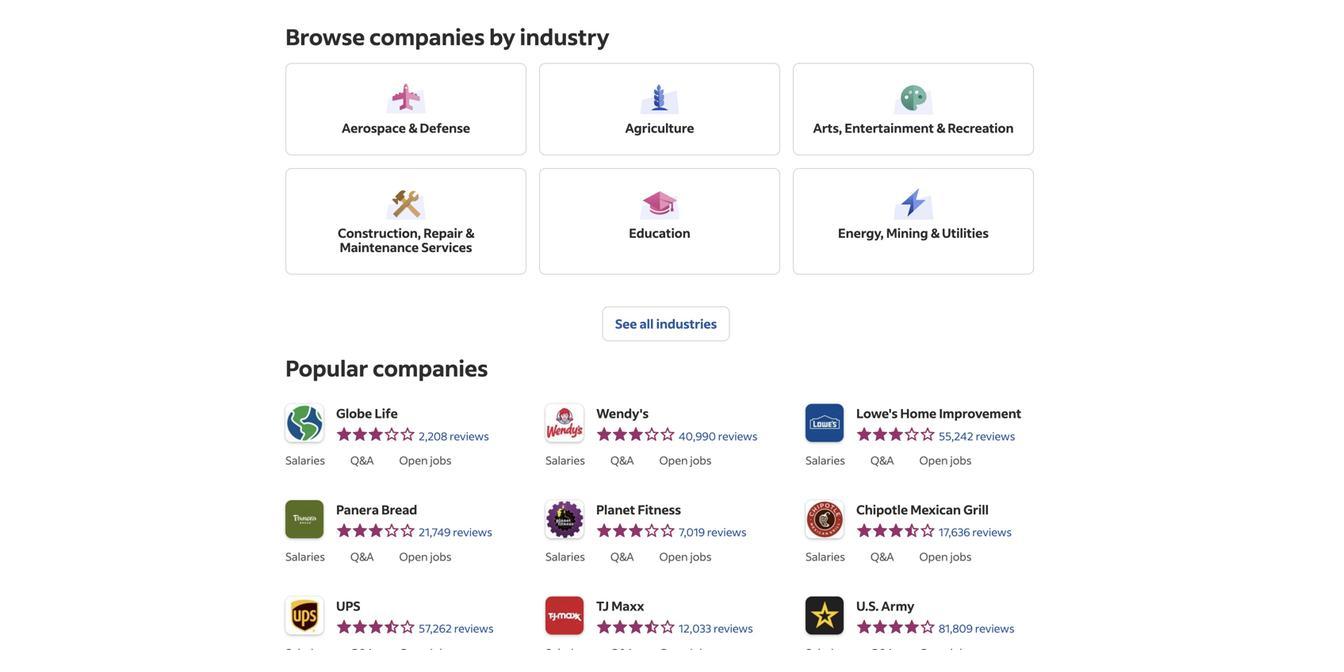 Task type: vqa. For each thing, say whether or not it's contained in the screenshot.
align
no



Task type: describe. For each thing, give the bounding box(es) containing it.
improvement
[[940, 405, 1022, 422]]

agriculture
[[625, 120, 695, 136]]

57,262
[[419, 622, 452, 636]]

aerospace & defense
[[342, 120, 470, 136]]

construction,
[[338, 225, 421, 241]]

globe life link
[[336, 404, 527, 423]]

17,636 reviews link
[[857, 523, 1047, 542]]

jobs for chipotle mexican grill
[[951, 550, 972, 564]]

industry
[[520, 22, 610, 51]]

chipotle
[[857, 502, 908, 518]]

7,019 reviews link
[[597, 523, 787, 542]]

tj maxx
[[597, 598, 645, 614]]

open jobs link for wendy's
[[660, 453, 712, 468]]

q&a link for globe life
[[351, 453, 374, 468]]

planet fitness link
[[597, 501, 787, 520]]

open for lowe's home improvement
[[920, 453, 948, 468]]

wendy's link
[[597, 404, 787, 423]]

open for chipotle mexican grill
[[920, 550, 948, 564]]

40,990 reviews link
[[597, 426, 787, 446]]

55,242
[[939, 429, 974, 443]]

salaries link for planet fitness
[[546, 550, 585, 564]]

companies for browse
[[370, 22, 485, 51]]

2,208 reviews
[[419, 429, 489, 443]]

jobs for globe life
[[430, 453, 452, 468]]

7,019
[[679, 525, 705, 540]]

q&a for planet fitness
[[611, 550, 634, 564]]

reviews for tj maxx
[[714, 622, 753, 636]]

all
[[640, 316, 654, 332]]

ups link
[[336, 597, 527, 616]]

mexican
[[911, 502, 961, 518]]

arts, entertainment & recreation link
[[813, 120, 1014, 136]]

life
[[375, 405, 398, 422]]

12,033 reviews link
[[597, 619, 787, 638]]

tj
[[597, 598, 609, 614]]

industries
[[657, 316, 717, 332]]

q&a link for chipotle mexican grill
[[871, 550, 894, 564]]

aerospace
[[342, 120, 406, 136]]

q&a link for planet fitness
[[611, 550, 634, 564]]

55,242 reviews link
[[857, 426, 1047, 446]]

40,990 reviews
[[679, 429, 758, 443]]

q&a link for lowe's home improvement
[[871, 453, 894, 468]]

browse companies by industry
[[286, 22, 610, 51]]

81,809 reviews
[[939, 622, 1015, 636]]

browse
[[286, 22, 365, 51]]

globe life
[[336, 405, 398, 422]]

salaries for wendy's
[[546, 453, 585, 468]]

open for planet fitness
[[660, 550, 688, 564]]

home
[[901, 405, 937, 422]]

salaries for planet fitness
[[546, 550, 585, 564]]

21,749 reviews link
[[336, 523, 527, 542]]

chipotle mexican grill link
[[857, 501, 1047, 520]]

popular companies
[[286, 354, 488, 382]]

q&a for wendy's
[[611, 453, 634, 468]]

entertainment
[[845, 120, 934, 136]]

panera bread link
[[336, 501, 527, 520]]

panera bread
[[336, 502, 417, 518]]

open for wendy's
[[660, 453, 688, 468]]

81,809 reviews link
[[857, 619, 1047, 638]]

open jobs for planet fitness
[[660, 550, 712, 564]]

see
[[615, 316, 637, 332]]

2,208
[[419, 429, 448, 443]]

salaries link for globe life
[[286, 453, 325, 468]]

21,749 reviews
[[419, 525, 493, 540]]

globe
[[336, 405, 372, 422]]

lowe's home improvement link
[[857, 404, 1047, 423]]

17,636 reviews
[[939, 525, 1012, 540]]

& for energy, mining & utilities
[[931, 225, 940, 241]]

bread
[[382, 502, 417, 518]]

17,636
[[939, 525, 971, 540]]

jobs for planet fitness
[[690, 550, 712, 564]]

open for panera bread
[[399, 550, 428, 564]]

ups
[[336, 598, 361, 614]]

energy, mining & utilities link
[[839, 225, 989, 241]]

services
[[422, 239, 472, 256]]

q&a for globe life
[[351, 453, 374, 468]]

open jobs for chipotle mexican grill
[[920, 550, 972, 564]]

open jobs link for lowe's home improvement
[[920, 453, 972, 468]]

maxx
[[612, 598, 645, 614]]

agriculture link
[[625, 120, 695, 136]]

open jobs for panera bread
[[399, 550, 452, 564]]

q&a for panera bread
[[351, 550, 374, 564]]

& for construction, repair & maintenance services
[[466, 225, 474, 241]]

2,208 reviews link
[[336, 426, 527, 446]]

reviews for globe life
[[450, 429, 489, 443]]

maintenance
[[340, 239, 419, 256]]

salaries for chipotle mexican grill
[[806, 550, 846, 564]]



Task type: locate. For each thing, give the bounding box(es) containing it.
& left defense
[[409, 120, 417, 136]]

q&a down the chipotle
[[871, 550, 894, 564]]

40,990
[[679, 429, 716, 443]]

reviews inside 55,242 reviews link
[[976, 429, 1016, 443]]

utilities
[[942, 225, 989, 241]]

55,242 reviews
[[939, 429, 1016, 443]]

salaries link for wendy's
[[546, 453, 585, 468]]

q&a link for panera bread
[[351, 550, 374, 564]]

reviews
[[450, 429, 489, 443], [718, 429, 758, 443], [976, 429, 1016, 443], [453, 525, 493, 540], [707, 525, 747, 540], [973, 525, 1012, 540], [454, 622, 494, 636], [714, 622, 753, 636], [976, 622, 1015, 636]]

salaries for globe life
[[286, 453, 325, 468]]

salaries link for lowe's home improvement
[[806, 453, 846, 468]]

fitness
[[638, 502, 681, 518]]

open jobs for wendy's
[[660, 453, 712, 468]]

reviews inside 12,033 reviews link
[[714, 622, 753, 636]]

57,262 reviews
[[419, 622, 494, 636]]

reviews for panera bread
[[453, 525, 493, 540]]

q&a link down the chipotle
[[871, 550, 894, 564]]

& for arts, entertainment & recreation
[[937, 120, 946, 136]]

q&a link down globe life
[[351, 453, 374, 468]]

jobs for wendy's
[[690, 453, 712, 468]]

arts, entertainment & recreation
[[813, 120, 1014, 136]]

u.s.
[[857, 598, 879, 614]]

open down 7,019 reviews link
[[660, 550, 688, 564]]

arts,
[[813, 120, 843, 136]]

open jobs down "17,636 reviews" link
[[920, 550, 972, 564]]

81,809
[[939, 622, 973, 636]]

jobs
[[430, 453, 452, 468], [690, 453, 712, 468], [951, 453, 972, 468], [430, 550, 452, 564], [690, 550, 712, 564], [951, 550, 972, 564]]

see all industries
[[615, 316, 717, 332]]

reviews for planet fitness
[[707, 525, 747, 540]]

grill
[[964, 502, 989, 518]]

open down "17,636 reviews" link
[[920, 550, 948, 564]]

& left recreation
[[937, 120, 946, 136]]

panera
[[336, 502, 379, 518]]

tj maxx link
[[597, 597, 787, 616]]

companies for popular
[[373, 354, 488, 382]]

open jobs link down 55,242 reviews link
[[920, 453, 972, 468]]

reviews inside 21,749 reviews link
[[453, 525, 493, 540]]

construction, repair & maintenance services link
[[305, 225, 507, 256]]

open jobs link down 7,019 reviews link
[[660, 550, 712, 564]]

reviews right 7,019
[[707, 525, 747, 540]]

7,019 reviews
[[679, 525, 747, 540]]

u.s. army
[[857, 598, 915, 614]]

open down 21,749 reviews link
[[399, 550, 428, 564]]

open jobs link for planet fitness
[[660, 550, 712, 564]]

reviews for chipotle mexican grill
[[973, 525, 1012, 540]]

open jobs link down "17,636 reviews" link
[[920, 550, 972, 564]]

companies
[[370, 22, 485, 51], [373, 354, 488, 382]]

q&a link down the wendy's
[[611, 453, 634, 468]]

open jobs
[[399, 453, 452, 468], [660, 453, 712, 468], [920, 453, 972, 468], [399, 550, 452, 564], [660, 550, 712, 564], [920, 550, 972, 564]]

mining
[[887, 225, 929, 241]]

reviews for u.s. army
[[976, 622, 1015, 636]]

jobs down 21,749 on the bottom left of the page
[[430, 550, 452, 564]]

planet
[[597, 502, 635, 518]]

salaries link
[[286, 453, 325, 468], [546, 453, 585, 468], [806, 453, 846, 468], [286, 550, 325, 564], [546, 550, 585, 564], [806, 550, 846, 564]]

reviews for ups
[[454, 622, 494, 636]]

q&a down planet on the left bottom of page
[[611, 550, 634, 564]]

companies left "by"
[[370, 22, 485, 51]]

open jobs for globe life
[[399, 453, 452, 468]]

open jobs link for globe life
[[399, 453, 452, 468]]

reviews right 40,990
[[718, 429, 758, 443]]

salaries link for panera bread
[[286, 550, 325, 564]]

reviews down grill
[[973, 525, 1012, 540]]

1 vertical spatial companies
[[373, 354, 488, 382]]

q&a link down planet on the left bottom of page
[[611, 550, 634, 564]]

open jobs link down the 2,208 reviews link
[[399, 453, 452, 468]]

reviews inside 7,019 reviews link
[[707, 525, 747, 540]]

21,749
[[419, 525, 451, 540]]

jobs down 2,208
[[430, 453, 452, 468]]

open jobs for lowe's home improvement
[[920, 453, 972, 468]]

open jobs link for chipotle mexican grill
[[920, 550, 972, 564]]

q&a down "panera"
[[351, 550, 374, 564]]

u.s. army link
[[857, 597, 1047, 616]]

lowe's
[[857, 405, 898, 422]]

open jobs down 21,749 reviews link
[[399, 550, 452, 564]]

jobs for lowe's home improvement
[[951, 453, 972, 468]]

see all industries button
[[603, 307, 730, 342]]

q&a link
[[351, 453, 374, 468], [611, 453, 634, 468], [871, 453, 894, 468], [351, 550, 374, 564], [611, 550, 634, 564], [871, 550, 894, 564]]

reviews inside '57,262 reviews' link
[[454, 622, 494, 636]]

wendy's
[[597, 405, 649, 422]]

jobs down 7,019
[[690, 550, 712, 564]]

reviews inside "17,636 reviews" link
[[973, 525, 1012, 540]]

q&a down lowe's
[[871, 453, 894, 468]]

jobs for panera bread
[[430, 550, 452, 564]]

reviews right 12,033 at the bottom right
[[714, 622, 753, 636]]

army
[[882, 598, 915, 614]]

12,033 reviews
[[679, 622, 753, 636]]

q&a down the wendy's
[[611, 453, 634, 468]]

planet fitness
[[597, 502, 681, 518]]

reviews inside 40,990 reviews link
[[718, 429, 758, 443]]

popular
[[286, 354, 368, 382]]

q&a link down "panera"
[[351, 550, 374, 564]]

open jobs down 55,242 reviews link
[[920, 453, 972, 468]]

companies up globe life link
[[373, 354, 488, 382]]

q&a down globe life
[[351, 453, 374, 468]]

open jobs link down 21,749 reviews link
[[399, 550, 452, 564]]

& inside construction, repair & maintenance services
[[466, 225, 474, 241]]

open jobs link
[[399, 453, 452, 468], [660, 453, 712, 468], [920, 453, 972, 468], [399, 550, 452, 564], [660, 550, 712, 564], [920, 550, 972, 564]]

0 vertical spatial companies
[[370, 22, 485, 51]]

open jobs down 7,019 reviews link
[[660, 550, 712, 564]]

defense
[[420, 120, 470, 136]]

57,262 reviews link
[[336, 619, 527, 638]]

& right mining
[[931, 225, 940, 241]]

reviews right 2,208
[[450, 429, 489, 443]]

reviews for wendy's
[[718, 429, 758, 443]]

salaries for panera bread
[[286, 550, 325, 564]]

open jobs link for panera bread
[[399, 550, 452, 564]]

energy, mining & utilities
[[839, 225, 989, 241]]

reviews right 21,749 on the bottom left of the page
[[453, 525, 493, 540]]

education
[[629, 225, 691, 241]]

open down 40,990 reviews link
[[660, 453, 688, 468]]

q&a link for wendy's
[[611, 453, 634, 468]]

aerospace & defense link
[[342, 120, 470, 136]]

open jobs down the 2,208 reviews link
[[399, 453, 452, 468]]

recreation
[[948, 120, 1014, 136]]

by
[[489, 22, 516, 51]]

& right repair
[[466, 225, 474, 241]]

energy,
[[839, 225, 884, 241]]

reviews for lowe's home improvement
[[976, 429, 1016, 443]]

&
[[409, 120, 417, 136], [937, 120, 946, 136], [466, 225, 474, 241], [931, 225, 940, 241]]

reviews down improvement
[[976, 429, 1016, 443]]

chipotle mexican grill
[[857, 502, 989, 518]]

q&a for lowe's home improvement
[[871, 453, 894, 468]]

open for globe life
[[399, 453, 428, 468]]

jobs down 40,990
[[690, 453, 712, 468]]

jobs down 55,242
[[951, 453, 972, 468]]

reviews right 57,262
[[454, 622, 494, 636]]

q&a link down lowe's
[[871, 453, 894, 468]]

reviews inside the 2,208 reviews link
[[450, 429, 489, 443]]

construction, repair & maintenance services
[[338, 225, 474, 256]]

salaries link for chipotle mexican grill
[[806, 550, 846, 564]]

open down the 2,208 reviews link
[[399, 453, 428, 468]]

reviews inside 81,809 reviews link
[[976, 622, 1015, 636]]

open down 55,242 reviews link
[[920, 453, 948, 468]]

jobs down 17,636
[[951, 550, 972, 564]]

q&a for chipotle mexican grill
[[871, 550, 894, 564]]

salaries for lowe's home improvement
[[806, 453, 846, 468]]

repair
[[424, 225, 463, 241]]

reviews right 81,809
[[976, 622, 1015, 636]]

12,033
[[679, 622, 712, 636]]

q&a
[[351, 453, 374, 468], [611, 453, 634, 468], [871, 453, 894, 468], [351, 550, 374, 564], [611, 550, 634, 564], [871, 550, 894, 564]]

open jobs link down 40,990 reviews link
[[660, 453, 712, 468]]

lowe's home improvement
[[857, 405, 1022, 422]]

open jobs down 40,990 reviews link
[[660, 453, 712, 468]]

education link
[[629, 225, 691, 241]]



